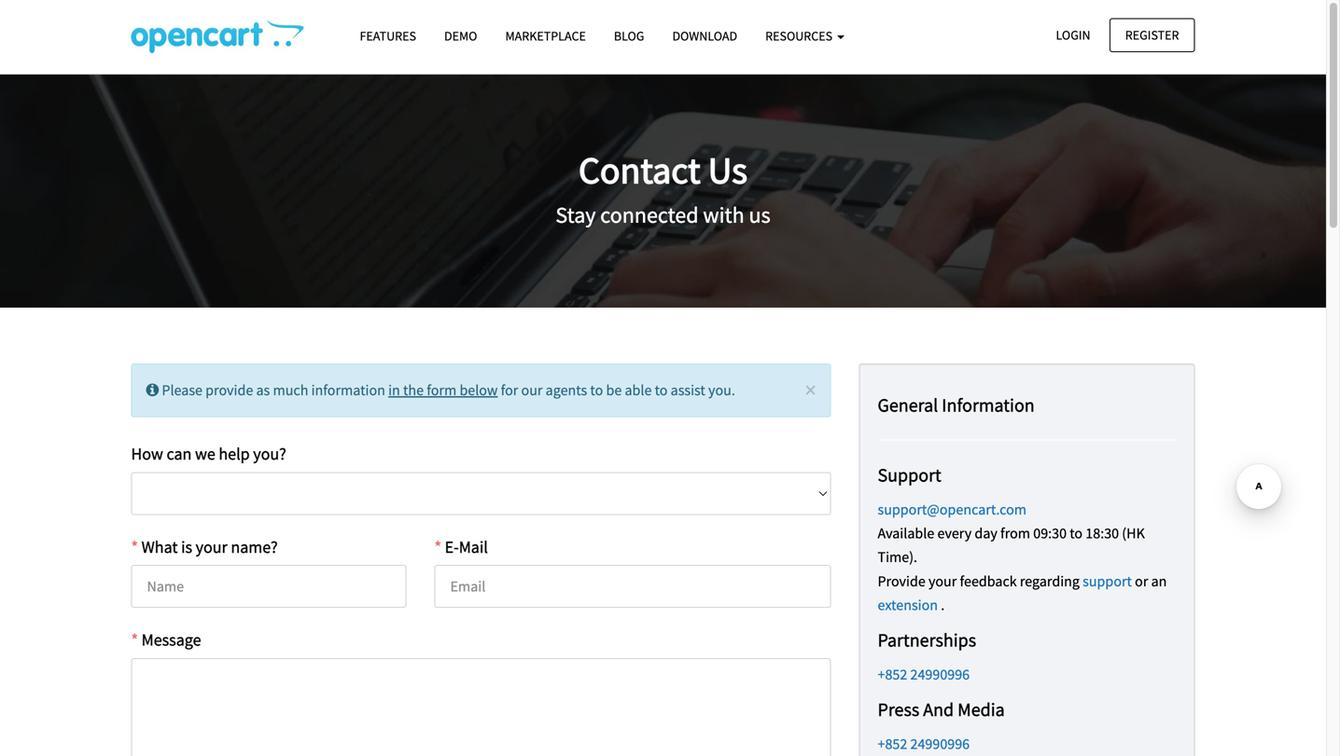 Task type: describe. For each thing, give the bounding box(es) containing it.
time).
[[878, 548, 917, 567]]

and
[[923, 699, 954, 722]]

provide
[[205, 381, 253, 400]]

an
[[1151, 572, 1167, 591]]

marketplace link
[[491, 20, 600, 52]]

stay
[[556, 201, 596, 229]]

support link
[[1083, 572, 1132, 591]]

0 horizontal spatial to
[[590, 381, 603, 400]]

our
[[521, 381, 543, 400]]

name?
[[231, 537, 278, 558]]

09:30
[[1033, 525, 1067, 543]]

1 horizontal spatial to
[[655, 381, 668, 400]]

assist
[[671, 381, 705, 400]]

provide
[[878, 572, 926, 591]]

demo
[[444, 28, 477, 44]]

press
[[878, 699, 919, 722]]

us
[[708, 147, 748, 194]]

information
[[311, 381, 385, 400]]

you?
[[253, 444, 286, 465]]

form
[[427, 381, 457, 400]]

how
[[131, 444, 163, 465]]

resources
[[765, 28, 835, 44]]

E-Mail text field
[[434, 566, 831, 609]]

2 +852 24990996 link from the top
[[878, 735, 970, 754]]

to inside support@opencart.com available every day from 09:30 to 18:30 (hk time). provide your feedback regarding support or an extension .
[[1070, 525, 1083, 543]]

you.
[[708, 381, 735, 400]]

for
[[501, 381, 518, 400]]

feedback
[[960, 572, 1017, 591]]

can
[[167, 444, 192, 465]]

information
[[942, 394, 1035, 417]]

support@opencart.com
[[878, 501, 1027, 519]]

e-
[[445, 537, 459, 558]]

1 +852 from the top
[[878, 666, 907, 684]]

1 +852 24990996 from the top
[[878, 666, 970, 684]]

us
[[749, 201, 771, 229]]

×
[[805, 376, 816, 404]]

please provide as much information in the form below for our agents to be able to assist you.
[[159, 381, 735, 400]]

info circle image
[[146, 383, 159, 398]]

register
[[1125, 27, 1179, 43]]

support@opencart.com link
[[878, 501, 1027, 519]]

resources link
[[751, 20, 859, 52]]

message
[[142, 630, 201, 651]]

2 24990996 from the top
[[910, 735, 970, 754]]

partnerships
[[878, 629, 976, 652]]

1 +852 24990996 link from the top
[[878, 666, 970, 684]]

register link
[[1109, 18, 1195, 52]]

1 24990996 from the top
[[910, 666, 970, 684]]

extension
[[878, 596, 938, 615]]

regarding
[[1020, 572, 1080, 591]]

opencart - contact image
[[131, 20, 304, 53]]

media
[[958, 699, 1005, 722]]

0 horizontal spatial your
[[196, 537, 227, 558]]



Task type: locate. For each thing, give the bounding box(es) containing it.
blog
[[614, 28, 644, 44]]

+852 24990996 link down and
[[878, 735, 970, 754]]

0 vertical spatial 24990996
[[910, 666, 970, 684]]

in
[[388, 381, 400, 400]]

please
[[162, 381, 202, 400]]

day
[[975, 525, 997, 543]]

what
[[142, 537, 178, 558]]

contact
[[579, 147, 700, 194]]

press and media
[[878, 699, 1005, 722]]

features link
[[346, 20, 430, 52]]

support@opencart.com available every day from 09:30 to 18:30 (hk time). provide your feedback regarding support or an extension .
[[878, 501, 1167, 615]]

2 +852 24990996 from the top
[[878, 735, 970, 754]]

help
[[219, 444, 250, 465]]

marketplace
[[505, 28, 586, 44]]

.
[[941, 596, 945, 615]]

demo link
[[430, 20, 491, 52]]

0 vertical spatial +852
[[878, 666, 907, 684]]

1 vertical spatial +852 24990996 link
[[878, 735, 970, 754]]

support
[[1083, 572, 1132, 591]]

from
[[1000, 525, 1030, 543]]

What is your name? text field
[[131, 566, 406, 609]]

+852 24990996 down partnerships
[[878, 666, 970, 684]]

0 vertical spatial +852 24990996
[[878, 666, 970, 684]]

able
[[625, 381, 652, 400]]

contact us stay connected with us
[[556, 147, 771, 229]]

(hk
[[1122, 525, 1145, 543]]

with
[[703, 201, 744, 229]]

agents
[[546, 381, 587, 400]]

login link
[[1040, 18, 1106, 52]]

much
[[273, 381, 308, 400]]

what is your name?
[[142, 537, 278, 558]]

every
[[937, 525, 972, 543]]

+852 24990996 link
[[878, 666, 970, 684], [878, 735, 970, 754]]

18:30
[[1086, 525, 1119, 543]]

mail
[[459, 537, 488, 558]]

general information
[[878, 394, 1035, 417]]

as
[[256, 381, 270, 400]]

1 horizontal spatial your
[[929, 572, 957, 591]]

1 vertical spatial +852 24990996
[[878, 735, 970, 754]]

+852 up press
[[878, 666, 907, 684]]

+852 24990996 link down partnerships
[[878, 666, 970, 684]]

1 vertical spatial 24990996
[[910, 735, 970, 754]]

the
[[403, 381, 424, 400]]

be
[[606, 381, 622, 400]]

1 vertical spatial your
[[929, 572, 957, 591]]

extension link
[[878, 596, 938, 615]]

1 vertical spatial +852
[[878, 735, 907, 754]]

support
[[878, 464, 941, 487]]

login
[[1056, 27, 1091, 43]]

2 horizontal spatial to
[[1070, 525, 1083, 543]]

your inside support@opencart.com available every day from 09:30 to 18:30 (hk time). provide your feedback regarding support or an extension .
[[929, 572, 957, 591]]

or
[[1135, 572, 1148, 591]]

to left be
[[590, 381, 603, 400]]

general
[[878, 394, 938, 417]]

your up .
[[929, 572, 957, 591]]

to
[[590, 381, 603, 400], [655, 381, 668, 400], [1070, 525, 1083, 543]]

how can we help you?
[[131, 444, 286, 465]]

your right is
[[196, 537, 227, 558]]

to right able
[[655, 381, 668, 400]]

24990996
[[910, 666, 970, 684], [910, 735, 970, 754]]

24990996 up press and media in the right bottom of the page
[[910, 666, 970, 684]]

0 vertical spatial your
[[196, 537, 227, 558]]

below
[[460, 381, 498, 400]]

available
[[878, 525, 934, 543]]

blog link
[[600, 20, 658, 52]]

we
[[195, 444, 215, 465]]

your
[[196, 537, 227, 558], [929, 572, 957, 591]]

× button
[[805, 376, 816, 404]]

+852
[[878, 666, 907, 684], [878, 735, 907, 754]]

0 vertical spatial +852 24990996 link
[[878, 666, 970, 684]]

download
[[672, 28, 737, 44]]

features
[[360, 28, 416, 44]]

connected
[[600, 201, 699, 229]]

is
[[181, 537, 192, 558]]

to right the 09:30
[[1070, 525, 1083, 543]]

Message text field
[[131, 659, 831, 757]]

download link
[[658, 20, 751, 52]]

e-mail
[[445, 537, 488, 558]]

24990996 down press and media in the right bottom of the page
[[910, 735, 970, 754]]

2 +852 from the top
[[878, 735, 907, 754]]

+852 24990996
[[878, 666, 970, 684], [878, 735, 970, 754]]

+852 24990996 down and
[[878, 735, 970, 754]]

+852 down press
[[878, 735, 907, 754]]



Task type: vqa. For each thing, say whether or not it's contained in the screenshot.
×
yes



